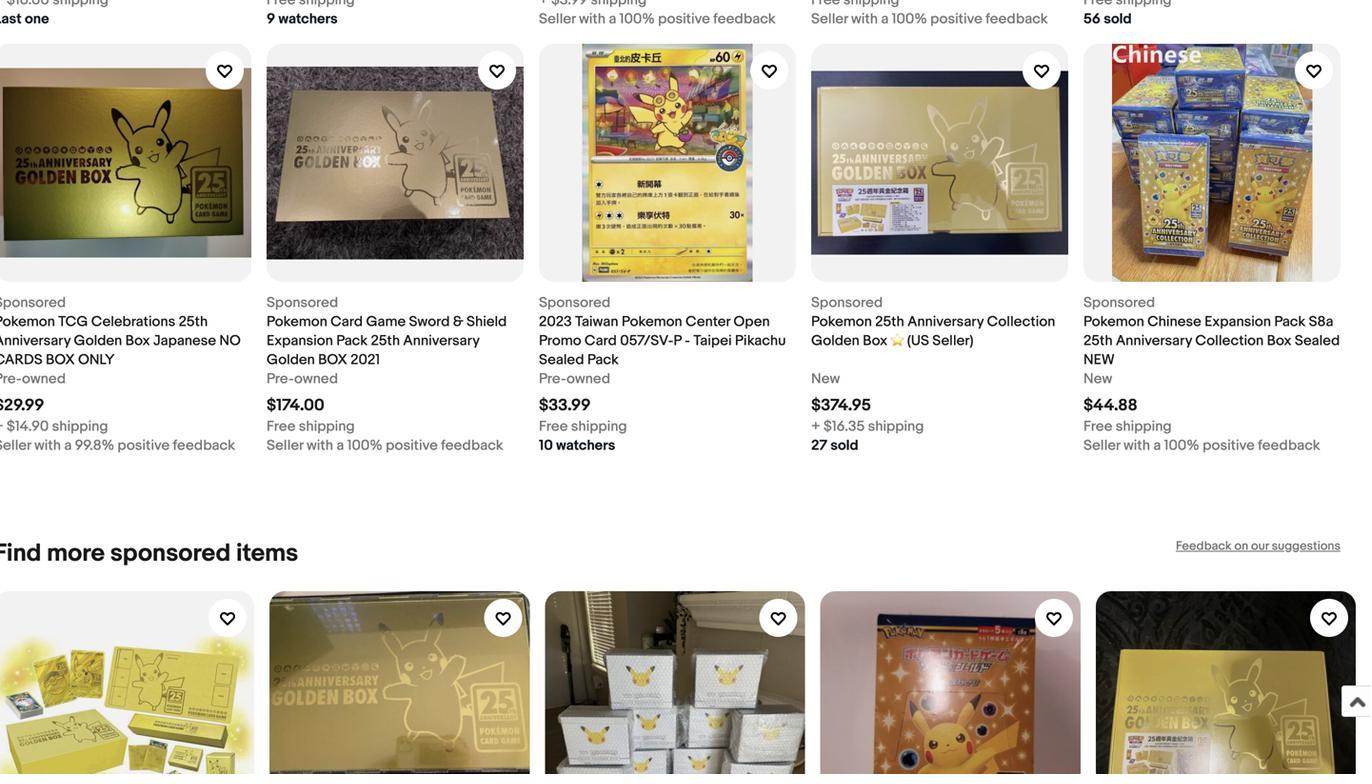 Task type: vqa. For each thing, say whether or not it's contained in the screenshot.


Task type: describe. For each thing, give the bounding box(es) containing it.
items
[[236, 539, 298, 569]]

seller with a 100% positive feedback text field for $174.00
[[267, 436, 504, 455]]

sponsored for $44.88
[[1084, 294, 1156, 312]]

sponsored 2023 taiwan pokemon center open promo card 057/sv-p - taipei pikachu sealed pack pre-owned $33.99 free shipping 10 watchers
[[539, 294, 786, 454]]

pokemon for $44.88
[[1084, 313, 1145, 331]]

2023
[[539, 313, 572, 331]]

shipping inside the sponsored pokemon tcg celebrations 25th anniversary golden box japanese no cards box only pre-owned $29.99 + $14.90 shipping seller with a 99.8% positive feedback
[[52, 418, 108, 435]]

golden inside sponsored pokemon 25th anniversary collection golden box ⭐️ (us seller)
[[811, 332, 860, 350]]

expansion inside sponsored pokemon card game sword & shield expansion pack 25th anniversary golden box 2021 pre-owned $174.00 free shipping seller with a 100% positive feedback
[[267, 332, 333, 350]]

$44.88 text field
[[1084, 396, 1138, 416]]

sponsored pokemon chinese expansion pack s8a 25th anniversary collection box sealed new new $44.88 free shipping seller with a 100% positive feedback
[[1084, 294, 1340, 454]]

56 sold text field
[[1084, 10, 1132, 29]]

sold inside text field
[[1104, 11, 1132, 28]]

more
[[47, 539, 105, 569]]

seller)
[[933, 332, 974, 350]]

feedback inside sponsored pokemon card game sword & shield expansion pack 25th anniversary golden box 2021 pre-owned $174.00 free shipping seller with a 100% positive feedback
[[441, 437, 504, 454]]

positive inside sponsored pokemon chinese expansion pack s8a 25th anniversary collection box sealed new new $44.88 free shipping seller with a 100% positive feedback
[[1203, 437, 1255, 454]]

2 seller with a 100% positive feedback from the left
[[811, 11, 1048, 28]]

Pre-owned text field
[[267, 370, 338, 389]]

057/sv-
[[620, 332, 674, 350]]

+ $16.35 shipping text field
[[811, 417, 924, 436]]

anniversary inside sponsored pokemon chinese expansion pack s8a 25th anniversary collection box sealed new new $44.88 free shipping seller with a 100% positive feedback
[[1116, 332, 1193, 350]]

no
[[219, 332, 241, 350]]

new inside sponsored pokemon chinese expansion pack s8a 25th anniversary collection box sealed new new $44.88 free shipping seller with a 100% positive feedback
[[1084, 371, 1113, 388]]

2 seller with a 100% positive feedback text field from the left
[[811, 10, 1048, 29]]

Last one text field
[[0, 10, 49, 29]]

$374.95
[[811, 396, 871, 416]]

56
[[1084, 11, 1101, 28]]

shipping inside sponsored 2023 taiwan pokemon center open promo card 057/sv-p - taipei pikachu sealed pack pre-owned $33.99 free shipping 10 watchers
[[571, 418, 627, 435]]

owned inside sponsored 2023 taiwan pokemon center open promo card 057/sv-p - taipei pikachu sealed pack pre-owned $33.99 free shipping 10 watchers
[[567, 371, 611, 388]]

shipping inside new $374.95 + $16.35 shipping 27 sold
[[868, 418, 924, 435]]

collection inside sponsored pokemon 25th anniversary collection golden box ⭐️ (us seller)
[[987, 313, 1056, 331]]

sponsored text field for $44.88
[[1084, 293, 1156, 312]]

owned inside sponsored pokemon card game sword & shield expansion pack 25th anniversary golden box 2021 pre-owned $174.00 free shipping seller with a 100% positive feedback
[[294, 371, 338, 388]]

25th inside the sponsored pokemon tcg celebrations 25th anniversary golden box japanese no cards box only pre-owned $29.99 + $14.90 shipping seller with a 99.8% positive feedback
[[179, 313, 208, 331]]

9
[[267, 11, 275, 28]]

with inside sponsored pokemon card game sword & shield expansion pack 25th anniversary golden box 2021 pre-owned $174.00 free shipping seller with a 100% positive feedback
[[307, 437, 333, 454]]

sponsored for $29.99
[[0, 294, 66, 312]]

$33.99 text field
[[539, 396, 591, 416]]

card inside sponsored 2023 taiwan pokemon center open promo card 057/sv-p - taipei pikachu sealed pack pre-owned $33.99 free shipping 10 watchers
[[585, 332, 617, 350]]

owned inside the sponsored pokemon tcg celebrations 25th anniversary golden box japanese no cards box only pre-owned $29.99 + $14.90 shipping seller with a 99.8% positive feedback
[[22, 371, 66, 388]]

chinese
[[1148, 313, 1202, 331]]

1 seller with a 100% positive feedback text field from the left
[[539, 10, 776, 29]]

$44.88
[[1084, 396, 1138, 416]]

free inside sponsored pokemon chinese expansion pack s8a 25th anniversary collection box sealed new new $44.88 free shipping seller with a 100% positive feedback
[[1084, 418, 1113, 435]]

box inside sponsored pokemon 25th anniversary collection golden box ⭐️ (us seller)
[[863, 332, 888, 350]]

9 watchers text field
[[267, 10, 338, 29]]

open
[[734, 313, 770, 331]]

pre-owned text field for pre-
[[539, 370, 611, 389]]

pre- inside sponsored 2023 taiwan pokemon center open promo card 057/sv-p - taipei pikachu sealed pack pre-owned $33.99 free shipping 10 watchers
[[539, 371, 567, 388]]

sponsored text field for $29.99
[[0, 293, 66, 312]]

56 sold
[[1084, 11, 1132, 28]]

pre- inside the sponsored pokemon tcg celebrations 25th anniversary golden box japanese no cards box only pre-owned $29.99 + $14.90 shipping seller with a 99.8% positive feedback
[[0, 371, 22, 388]]

27
[[811, 437, 828, 454]]

positive inside sponsored pokemon card game sword & shield expansion pack 25th anniversary golden box 2021 pre-owned $174.00 free shipping seller with a 100% positive feedback
[[386, 437, 438, 454]]

sponsored pokemon tcg celebrations 25th anniversary golden box japanese no cards box only pre-owned $29.99 + $14.90 shipping seller with a 99.8% positive feedback
[[0, 294, 241, 454]]

sponsored text field for $374.95
[[811, 293, 883, 312]]

Free shipping text field
[[1084, 417, 1172, 436]]

56 sold link
[[1084, 0, 1341, 29]]

feedback inside the sponsored pokemon tcg celebrations 25th anniversary golden box japanese no cards box only pre-owned $29.99 + $14.90 shipping seller with a 99.8% positive feedback
[[173, 437, 235, 454]]

anniversary inside sponsored pokemon 25th anniversary collection golden box ⭐️ (us seller)
[[908, 313, 984, 331]]

9 watchers
[[267, 11, 338, 28]]

positive inside the sponsored pokemon tcg celebrations 25th anniversary golden box japanese no cards box only pre-owned $29.99 + $14.90 shipping seller with a 99.8% positive feedback
[[118, 437, 170, 454]]

box inside the sponsored pokemon tcg celebrations 25th anniversary golden box japanese no cards box only pre-owned $29.99 + $14.90 shipping seller with a 99.8% positive feedback
[[46, 352, 75, 369]]

&
[[453, 313, 464, 331]]

⭐️
[[891, 332, 904, 350]]

expansion inside sponsored pokemon chinese expansion pack s8a 25th anniversary collection box sealed new new $44.88 free shipping seller with a 100% positive feedback
[[1205, 313, 1272, 331]]

$16.35
[[824, 418, 865, 435]]

sponsored text field for pre-
[[539, 293, 611, 312]]

box inside the sponsored pokemon tcg celebrations 25th anniversary golden box japanese no cards box only pre-owned $29.99 + $14.90 shipping seller with a 99.8% positive feedback
[[125, 332, 150, 350]]

new inside new $374.95 + $16.35 shipping 27 sold
[[811, 371, 840, 388]]

27 sold text field
[[811, 436, 859, 455]]

suggestions
[[1272, 539, 1341, 554]]

with inside the sponsored pokemon tcg celebrations 25th anniversary golden box japanese no cards box only pre-owned $29.99 + $14.90 shipping seller with a 99.8% positive feedback
[[34, 437, 61, 454]]

sponsored for $33.99
[[539, 294, 611, 312]]

10 watchers text field
[[539, 436, 616, 455]]

a inside sponsored pokemon card game sword & shield expansion pack 25th anniversary golden box 2021 pre-owned $174.00 free shipping seller with a 100% positive feedback
[[337, 437, 344, 454]]

tcg
[[58, 313, 88, 331]]



Task type: locate. For each thing, give the bounding box(es) containing it.
free
[[267, 418, 296, 435], [539, 418, 568, 435], [1084, 418, 1113, 435]]

promo
[[539, 332, 582, 350]]

1 sponsored text field from the left
[[0, 293, 66, 312]]

owned down cards
[[22, 371, 66, 388]]

sponsored inside sponsored pokemon card game sword & shield expansion pack 25th anniversary golden box 2021 pre-owned $174.00 free shipping seller with a 100% positive feedback
[[267, 294, 338, 312]]

last
[[0, 11, 22, 28]]

4 pokemon from the left
[[811, 313, 872, 331]]

feedback
[[1176, 539, 1232, 554]]

free shipping text field down $174.00 text field
[[267, 417, 355, 436]]

1 vertical spatial watchers
[[556, 437, 616, 454]]

2 sponsored from the left
[[267, 294, 338, 312]]

2 + from the left
[[811, 418, 821, 435]]

1 horizontal spatial sealed
[[1295, 332, 1340, 350]]

with
[[579, 11, 606, 28], [851, 11, 878, 28], [34, 437, 61, 454], [307, 437, 333, 454], [1124, 437, 1151, 454]]

1 horizontal spatial pack
[[588, 352, 619, 369]]

0 horizontal spatial watchers
[[279, 11, 338, 28]]

free inside sponsored pokemon card game sword & shield expansion pack 25th anniversary golden box 2021 pre-owned $174.00 free shipping seller with a 100% positive feedback
[[267, 418, 296, 435]]

pre- up $174.00 text field
[[267, 371, 294, 388]]

pokemon for $29.99
[[0, 313, 55, 331]]

pre- down cards
[[0, 371, 22, 388]]

one
[[25, 11, 49, 28]]

2 horizontal spatial free
[[1084, 418, 1113, 435]]

0 horizontal spatial seller with a 100% positive feedback link
[[539, 0, 796, 29]]

1 + from the left
[[0, 418, 3, 435]]

3 pre- from the left
[[539, 371, 567, 388]]

a inside sponsored pokemon chinese expansion pack s8a 25th anniversary collection box sealed new new $44.88 free shipping seller with a 100% positive feedback
[[1154, 437, 1161, 454]]

pokemon for $174.00
[[267, 313, 327, 331]]

1 horizontal spatial golden
[[267, 352, 315, 369]]

seller with a 100% positive feedback link
[[539, 0, 796, 29], [811, 0, 1069, 29]]

2 shipping from the left
[[299, 418, 355, 435]]

3 pokemon from the left
[[622, 313, 683, 331]]

pre- inside sponsored pokemon card game sword & shield expansion pack 25th anniversary golden box 2021 pre-owned $174.00 free shipping seller with a 100% positive feedback
[[267, 371, 294, 388]]

sealed
[[1295, 332, 1340, 350], [539, 352, 584, 369]]

pokemon inside the sponsored pokemon tcg celebrations 25th anniversary golden box japanese no cards box only pre-owned $29.99 + $14.90 shipping seller with a 99.8% positive feedback
[[0, 313, 55, 331]]

new text field up the $374.95
[[811, 370, 840, 389]]

5 pokemon from the left
[[1084, 313, 1145, 331]]

positive
[[658, 11, 710, 28], [931, 11, 983, 28], [118, 437, 170, 454], [386, 437, 438, 454], [1203, 437, 1255, 454]]

owned
[[22, 371, 66, 388], [294, 371, 338, 388], [567, 371, 611, 388]]

box inside sponsored pokemon chinese expansion pack s8a 25th anniversary collection box sealed new new $44.88 free shipping seller with a 100% positive feedback
[[1267, 332, 1292, 350]]

0 horizontal spatial collection
[[987, 313, 1056, 331]]

collection inside sponsored pokemon chinese expansion pack s8a 25th anniversary collection box sealed new new $44.88 free shipping seller with a 100% positive feedback
[[1196, 332, 1264, 350]]

2 free from the left
[[539, 418, 568, 435]]

0 vertical spatial pack
[[1275, 313, 1306, 331]]

new
[[1084, 352, 1115, 369]]

3 sponsored from the left
[[539, 294, 611, 312]]

taipei
[[694, 332, 732, 350]]

0 horizontal spatial sold
[[831, 437, 859, 454]]

2 horizontal spatial golden
[[811, 332, 860, 350]]

1 pre- from the left
[[0, 371, 22, 388]]

pack down taiwan
[[588, 352, 619, 369]]

None text field
[[0, 0, 109, 10], [267, 0, 355, 10], [811, 0, 900, 10], [1084, 0, 1172, 10], [0, 0, 109, 10], [267, 0, 355, 10], [811, 0, 900, 10], [1084, 0, 1172, 10]]

p
[[674, 332, 682, 350]]

$174.00
[[267, 396, 325, 416]]

3 sponsored text field from the left
[[1084, 293, 1156, 312]]

anniversary
[[908, 313, 984, 331], [0, 332, 71, 350], [403, 332, 480, 350], [1116, 332, 1193, 350]]

1 pre-owned text field from the left
[[0, 370, 66, 389]]

golden up pre-owned text field
[[267, 352, 315, 369]]

1 vertical spatial pack
[[336, 332, 368, 350]]

s8a
[[1309, 313, 1334, 331]]

list containing $29.99
[[0, 0, 1356, 486]]

pack inside sponsored pokemon card game sword & shield expansion pack 25th anniversary golden box 2021 pre-owned $174.00 free shipping seller with a 100% positive feedback
[[336, 332, 368, 350]]

free down $174.00 text field
[[267, 418, 296, 435]]

box left the 2021
[[318, 352, 347, 369]]

2 seller with a 100% positive feedback text field from the left
[[1084, 436, 1321, 455]]

last one
[[0, 11, 49, 28]]

new up the $374.95
[[811, 371, 840, 388]]

Seller with a 100% positive feedback text field
[[267, 436, 504, 455], [1084, 436, 1321, 455]]

100% inside sponsored pokemon card game sword & shield expansion pack 25th anniversary golden box 2021 pre-owned $174.00 free shipping seller with a 100% positive feedback
[[347, 437, 383, 454]]

1 horizontal spatial collection
[[1196, 332, 1264, 350]]

pikachu
[[735, 332, 786, 350]]

$174.00 text field
[[267, 396, 325, 416]]

0 vertical spatial sold
[[1104, 11, 1132, 28]]

sponsored pokemon 25th anniversary collection golden box ⭐️ (us seller)
[[811, 294, 1056, 350]]

1 vertical spatial sealed
[[539, 352, 584, 369]]

1 horizontal spatial free shipping text field
[[539, 417, 627, 436]]

$33.99
[[539, 396, 591, 416]]

1 horizontal spatial box
[[318, 352, 347, 369]]

10
[[539, 437, 553, 454]]

new text field for $374.95
[[811, 370, 840, 389]]

watchers inside sponsored 2023 taiwan pokemon center open promo card 057/sv-p - taipei pikachu sealed pack pre-owned $33.99 free shipping 10 watchers
[[556, 437, 616, 454]]

new text field down new
[[1084, 370, 1113, 389]]

pokemon inside sponsored 2023 taiwan pokemon center open promo card 057/sv-p - taipei pikachu sealed pack pre-owned $33.99 free shipping 10 watchers
[[622, 313, 683, 331]]

0 horizontal spatial free shipping text field
[[267, 417, 355, 436]]

pack inside sponsored pokemon chinese expansion pack s8a 25th anniversary collection box sealed new new $44.88 free shipping seller with a 100% positive feedback
[[1275, 313, 1306, 331]]

golden
[[74, 332, 122, 350], [811, 332, 860, 350], [267, 352, 315, 369]]

pre- up $33.99 text field at the bottom left
[[539, 371, 567, 388]]

0 vertical spatial expansion
[[1205, 313, 1272, 331]]

shipping up 99.8%
[[52, 418, 108, 435]]

0 horizontal spatial new
[[811, 371, 840, 388]]

+ left $14.90
[[0, 418, 3, 435]]

pokemon up cards
[[0, 313, 55, 331]]

1 horizontal spatial box
[[863, 332, 888, 350]]

card inside sponsored pokemon card game sword & shield expansion pack 25th anniversary golden box 2021 pre-owned $174.00 free shipping seller with a 100% positive feedback
[[331, 313, 363, 331]]

25th up new
[[1084, 332, 1113, 350]]

0 horizontal spatial owned
[[22, 371, 66, 388]]

seller inside the sponsored pokemon tcg celebrations 25th anniversary golden box japanese no cards box only pre-owned $29.99 + $14.90 shipping seller with a 99.8% positive feedback
[[0, 437, 31, 454]]

1 horizontal spatial seller with a 100% positive feedback text field
[[811, 10, 1048, 29]]

$29.99
[[0, 396, 44, 416]]

new down new
[[1084, 371, 1113, 388]]

2 seller with a 100% positive feedback link from the left
[[811, 0, 1069, 29]]

pack up the 2021
[[336, 332, 368, 350]]

pack
[[1275, 313, 1306, 331], [336, 332, 368, 350], [588, 352, 619, 369]]

free up "10"
[[539, 418, 568, 435]]

new $374.95 + $16.35 shipping 27 sold
[[811, 371, 924, 454]]

shipping
[[52, 418, 108, 435], [299, 418, 355, 435], [571, 418, 627, 435], [868, 418, 924, 435], [1116, 418, 1172, 435]]

1 new text field from the left
[[811, 370, 840, 389]]

anniversary down chinese
[[1116, 332, 1193, 350]]

with inside sponsored pokemon chinese expansion pack s8a 25th anniversary collection box sealed new new $44.88 free shipping seller with a 100% positive feedback
[[1124, 437, 1151, 454]]

0 horizontal spatial box
[[125, 332, 150, 350]]

1 vertical spatial sold
[[831, 437, 859, 454]]

watchers inside 9 watchers 'text field'
[[279, 11, 338, 28]]

0 vertical spatial sealed
[[1295, 332, 1340, 350]]

0 horizontal spatial pre-
[[0, 371, 22, 388]]

sold right 56
[[1104, 11, 1132, 28]]

taiwan
[[575, 313, 619, 331]]

center
[[686, 313, 731, 331]]

0 horizontal spatial golden
[[74, 332, 122, 350]]

japanese
[[153, 332, 216, 350]]

100%
[[620, 11, 655, 28], [892, 11, 927, 28], [347, 437, 383, 454], [1165, 437, 1200, 454]]

0 horizontal spatial sponsored text field
[[0, 293, 66, 312]]

+
[[0, 418, 3, 435], [811, 418, 821, 435]]

celebrations
[[91, 313, 175, 331]]

0 horizontal spatial seller with a 100% positive feedback text field
[[539, 10, 776, 29]]

1 horizontal spatial new text field
[[1084, 370, 1113, 389]]

0 horizontal spatial sealed
[[539, 352, 584, 369]]

watchers
[[279, 11, 338, 28], [556, 437, 616, 454]]

+ up 27 at the bottom right of the page
[[811, 418, 821, 435]]

feedback inside sponsored pokemon chinese expansion pack s8a 25th anniversary collection box sealed new new $44.88 free shipping seller with a 100% positive feedback
[[1258, 437, 1321, 454]]

shipping up 10 watchers text field in the bottom left of the page
[[571, 418, 627, 435]]

Sponsored text field
[[267, 293, 338, 312], [811, 293, 883, 312], [1084, 293, 1156, 312]]

watchers right "10"
[[556, 437, 616, 454]]

0 horizontal spatial new text field
[[811, 370, 840, 389]]

feedback on our suggestions
[[1176, 539, 1341, 554]]

card left game on the top
[[331, 313, 363, 331]]

0 vertical spatial watchers
[[279, 11, 338, 28]]

1 vertical spatial expansion
[[267, 332, 333, 350]]

+ inside new $374.95 + $16.35 shipping 27 sold
[[811, 418, 821, 435]]

box left only
[[46, 352, 75, 369]]

2 vertical spatial pack
[[588, 352, 619, 369]]

find
[[0, 539, 41, 569]]

1 pokemon from the left
[[0, 313, 55, 331]]

2 sponsored text field from the left
[[539, 293, 611, 312]]

0 horizontal spatial sponsored text field
[[267, 293, 338, 312]]

$29.99 text field
[[0, 396, 44, 416]]

owned up $33.99 text field at the bottom left
[[567, 371, 611, 388]]

free shipping text field down $33.99 text field at the bottom left
[[539, 417, 627, 436]]

a
[[609, 11, 617, 28], [881, 11, 889, 28], [64, 437, 72, 454], [337, 437, 344, 454], [1154, 437, 1161, 454]]

expansion right chinese
[[1205, 313, 1272, 331]]

1 horizontal spatial sponsored text field
[[539, 293, 611, 312]]

seller with a 100% positive feedback
[[539, 11, 776, 28], [811, 11, 1048, 28]]

group
[[0, 592, 1356, 774]]

100% inside sponsored pokemon chinese expansion pack s8a 25th anniversary collection box sealed new new $44.88 free shipping seller with a 100% positive feedback
[[1165, 437, 1200, 454]]

sold inside new $374.95 + $16.35 shipping 27 sold
[[831, 437, 859, 454]]

pokemon inside sponsored pokemon 25th anniversary collection golden box ⭐️ (us seller)
[[811, 313, 872, 331]]

$14.90
[[7, 418, 49, 435]]

2 pre- from the left
[[267, 371, 294, 388]]

watchers right the 9
[[279, 11, 338, 28]]

0 horizontal spatial card
[[331, 313, 363, 331]]

sponsored inside sponsored pokemon 25th anniversary collection golden box ⭐️ (us seller)
[[811, 294, 883, 312]]

pokemon inside sponsored pokemon chinese expansion pack s8a 25th anniversary collection box sealed new new $44.88 free shipping seller with a 100% positive feedback
[[1084, 313, 1145, 331]]

2 sponsored text field from the left
[[811, 293, 883, 312]]

+ $14.90 shipping text field
[[0, 417, 108, 436]]

1 horizontal spatial pre-owned text field
[[539, 370, 611, 389]]

1 horizontal spatial pre-
[[267, 371, 294, 388]]

pack left s8a
[[1275, 313, 1306, 331]]

1 vertical spatial card
[[585, 332, 617, 350]]

1 horizontal spatial new
[[1084, 371, 1113, 388]]

pre-owned text field down cards
[[0, 370, 66, 389]]

2 new text field from the left
[[1084, 370, 1113, 389]]

pokemon inside sponsored pokemon card game sword & shield expansion pack 25th anniversary golden box 2021 pre-owned $174.00 free shipping seller with a 100% positive feedback
[[267, 313, 327, 331]]

1 horizontal spatial seller with a 100% positive feedback
[[811, 11, 1048, 28]]

anniversary up seller)
[[908, 313, 984, 331]]

sealed inside sponsored pokemon chinese expansion pack s8a 25th anniversary collection box sealed new new $44.88 free shipping seller with a 100% positive feedback
[[1295, 332, 1340, 350]]

pack inside sponsored 2023 taiwan pokemon center open promo card 057/sv-p - taipei pikachu sealed pack pre-owned $33.99 free shipping 10 watchers
[[588, 352, 619, 369]]

1 free shipping text field from the left
[[267, 417, 355, 436]]

2 horizontal spatial pack
[[1275, 313, 1306, 331]]

3 shipping from the left
[[571, 418, 627, 435]]

0 vertical spatial card
[[331, 313, 363, 331]]

shipping down $174.00 text field
[[299, 418, 355, 435]]

pokemon up 057/sv-
[[622, 313, 683, 331]]

pre-owned text field up $33.99 text field at the bottom left
[[539, 370, 611, 389]]

only
[[78, 352, 115, 369]]

1 vertical spatial collection
[[1196, 332, 1264, 350]]

free shipping text field for $33.99
[[539, 417, 627, 436]]

25th inside sponsored pokemon 25th anniversary collection golden box ⭐️ (us seller)
[[875, 313, 905, 331]]

Free shipping text field
[[267, 417, 355, 436], [539, 417, 627, 436]]

New text field
[[811, 370, 840, 389], [1084, 370, 1113, 389]]

2 box from the left
[[863, 332, 888, 350]]

-
[[685, 332, 690, 350]]

sealed inside sponsored 2023 taiwan pokemon center open promo card 057/sv-p - taipei pikachu sealed pack pre-owned $33.99 free shipping 10 watchers
[[539, 352, 584, 369]]

0 horizontal spatial expansion
[[267, 332, 333, 350]]

1 horizontal spatial expansion
[[1205, 313, 1272, 331]]

box inside sponsored pokemon card game sword & shield expansion pack 25th anniversary golden box 2021 pre-owned $174.00 free shipping seller with a 100% positive feedback
[[318, 352, 347, 369]]

25th up ⭐️
[[875, 313, 905, 331]]

shipping right the $16.35
[[868, 418, 924, 435]]

sponsored for $374.95
[[811, 294, 883, 312]]

1 horizontal spatial +
[[811, 418, 821, 435]]

1 horizontal spatial card
[[585, 332, 617, 350]]

new
[[811, 371, 840, 388], [1084, 371, 1113, 388]]

game
[[366, 313, 406, 331]]

pokemon for $374.95
[[811, 313, 872, 331]]

golden up only
[[74, 332, 122, 350]]

1 free from the left
[[267, 418, 296, 435]]

1 horizontal spatial watchers
[[556, 437, 616, 454]]

last one link
[[0, 0, 251, 29]]

2 new from the left
[[1084, 371, 1113, 388]]

1 box from the left
[[46, 352, 75, 369]]

25th inside sponsored pokemon card game sword & shield expansion pack 25th anniversary golden box 2021 pre-owned $174.00 free shipping seller with a 100% positive feedback
[[371, 332, 400, 350]]

1 sponsored text field from the left
[[267, 293, 338, 312]]

sealed down the 'promo'
[[539, 352, 584, 369]]

2 horizontal spatial sponsored text field
[[1084, 293, 1156, 312]]

0 horizontal spatial seller with a 100% positive feedback
[[539, 11, 776, 28]]

anniversary inside sponsored pokemon card game sword & shield expansion pack 25th anniversary golden box 2021 pre-owned $174.00 free shipping seller with a 100% positive feedback
[[403, 332, 480, 350]]

shipping down $44.88 text box
[[1116, 418, 1172, 435]]

free shipping text field for free
[[267, 417, 355, 436]]

on
[[1235, 539, 1249, 554]]

25th
[[179, 313, 208, 331], [875, 313, 905, 331], [371, 332, 400, 350], [1084, 332, 1113, 350]]

sponsored pokemon card game sword & shield expansion pack 25th anniversary golden box 2021 pre-owned $174.00 free shipping seller with a 100% positive feedback
[[267, 294, 507, 454]]

new text field for $44.88
[[1084, 370, 1113, 389]]

1 seller with a 100% positive feedback from the left
[[539, 11, 776, 28]]

1 sponsored from the left
[[0, 294, 66, 312]]

2 pokemon from the left
[[267, 313, 327, 331]]

2 horizontal spatial owned
[[567, 371, 611, 388]]

seller inside sponsored pokemon card game sword & shield expansion pack 25th anniversary golden box 2021 pre-owned $174.00 free shipping seller with a 100% positive feedback
[[267, 437, 303, 454]]

anniversary down sword
[[403, 332, 480, 350]]

pre-owned text field for $29.99
[[0, 370, 66, 389]]

1 horizontal spatial sponsored text field
[[811, 293, 883, 312]]

1 seller with a 100% positive feedback text field from the left
[[267, 436, 504, 455]]

pre-
[[0, 371, 22, 388], [267, 371, 294, 388], [539, 371, 567, 388]]

owned up $174.00 text field
[[294, 371, 338, 388]]

4 shipping from the left
[[868, 418, 924, 435]]

card down taiwan
[[585, 332, 617, 350]]

1 horizontal spatial seller with a 100% positive feedback link
[[811, 0, 1069, 29]]

box
[[125, 332, 150, 350], [863, 332, 888, 350], [1267, 332, 1292, 350]]

Pre-owned text field
[[0, 370, 66, 389], [539, 370, 611, 389]]

1 horizontal spatial seller with a 100% positive feedback text field
[[1084, 436, 1321, 455]]

sponsored for $174.00
[[267, 294, 338, 312]]

sword
[[409, 313, 450, 331]]

1 seller with a 100% positive feedback link from the left
[[539, 0, 796, 29]]

3 box from the left
[[1267, 332, 1292, 350]]

seller
[[539, 11, 576, 28], [811, 11, 848, 28], [0, 437, 31, 454], [267, 437, 303, 454], [1084, 437, 1121, 454]]

free inside sponsored 2023 taiwan pokemon center open promo card 057/sv-p - taipei pikachu sealed pack pre-owned $33.99 free shipping 10 watchers
[[539, 418, 568, 435]]

2 horizontal spatial box
[[1267, 332, 1292, 350]]

99.8%
[[75, 437, 114, 454]]

2 horizontal spatial pre-
[[539, 371, 567, 388]]

2 pre-owned text field from the left
[[539, 370, 611, 389]]

1 new from the left
[[811, 371, 840, 388]]

5 sponsored from the left
[[1084, 294, 1156, 312]]

Sponsored text field
[[0, 293, 66, 312], [539, 293, 611, 312]]

golden left ⭐️
[[811, 332, 860, 350]]

shipping inside sponsored pokemon chinese expansion pack s8a 25th anniversary collection box sealed new new $44.88 free shipping seller with a 100% positive feedback
[[1116, 418, 1172, 435]]

5 shipping from the left
[[1116, 418, 1172, 435]]

expansion up pre-owned text field
[[267, 332, 333, 350]]

pokemon up the $374.95
[[811, 313, 872, 331]]

golden inside the sponsored pokemon tcg celebrations 25th anniversary golden box japanese no cards box only pre-owned $29.99 + $14.90 shipping seller with a 99.8% positive feedback
[[74, 332, 122, 350]]

0 horizontal spatial free
[[267, 418, 296, 435]]

sold
[[1104, 11, 1132, 28], [831, 437, 859, 454]]

anniversary up cards
[[0, 332, 71, 350]]

shipping inside sponsored pokemon card game sword & shield expansion pack 25th anniversary golden box 2021 pre-owned $174.00 free shipping seller with a 100% positive feedback
[[299, 418, 355, 435]]

2 box from the left
[[318, 352, 347, 369]]

4 sponsored from the left
[[811, 294, 883, 312]]

cards
[[0, 352, 43, 369]]

pokemon
[[0, 313, 55, 331], [267, 313, 327, 331], [622, 313, 683, 331], [811, 313, 872, 331], [1084, 313, 1145, 331]]

anniversary inside the sponsored pokemon tcg celebrations 25th anniversary golden box japanese no cards box only pre-owned $29.99 + $14.90 shipping seller with a 99.8% positive feedback
[[0, 332, 71, 350]]

sponsored text field for $174.00
[[267, 293, 338, 312]]

3 free from the left
[[1084, 418, 1113, 435]]

sold down the $16.35
[[831, 437, 859, 454]]

sponsored
[[0, 294, 66, 312], [267, 294, 338, 312], [539, 294, 611, 312], [811, 294, 883, 312], [1084, 294, 1156, 312]]

0 vertical spatial collection
[[987, 313, 1056, 331]]

1 horizontal spatial sold
[[1104, 11, 1132, 28]]

find more sponsored items
[[0, 539, 298, 569]]

$374.95 text field
[[811, 396, 871, 416]]

sponsored text field up 2023
[[539, 293, 611, 312]]

+ inside the sponsored pokemon tcg celebrations 25th anniversary golden box japanese no cards box only pre-owned $29.99 + $14.90 shipping seller with a 99.8% positive feedback
[[0, 418, 3, 435]]

2 free shipping text field from the left
[[539, 417, 627, 436]]

Seller with a 99.8% positive feedback text field
[[0, 436, 235, 455]]

card
[[331, 313, 363, 331], [585, 332, 617, 350]]

our
[[1252, 539, 1269, 554]]

sealed down s8a
[[1295, 332, 1340, 350]]

25th down game on the top
[[371, 332, 400, 350]]

0 horizontal spatial pack
[[336, 332, 368, 350]]

list
[[0, 0, 1356, 486]]

feedback
[[714, 11, 776, 28], [986, 11, 1048, 28], [173, 437, 235, 454], [441, 437, 504, 454], [1258, 437, 1321, 454]]

25th inside sponsored pokemon chinese expansion pack s8a 25th anniversary collection box sealed new new $44.88 free shipping seller with a 100% positive feedback
[[1084, 332, 1113, 350]]

shield
[[467, 313, 507, 331]]

0 horizontal spatial +
[[0, 418, 3, 435]]

sponsored inside sponsored 2023 taiwan pokemon center open promo card 057/sv-p - taipei pikachu sealed pack pre-owned $33.99 free shipping 10 watchers
[[539, 294, 611, 312]]

(us
[[907, 332, 930, 350]]

0 horizontal spatial box
[[46, 352, 75, 369]]

2021
[[351, 352, 380, 369]]

golden inside sponsored pokemon card game sword & shield expansion pack 25th anniversary golden box 2021 pre-owned $174.00 free shipping seller with a 100% positive feedback
[[267, 352, 315, 369]]

expansion
[[1205, 313, 1272, 331], [267, 332, 333, 350]]

Seller with a 100% positive feedback text field
[[539, 10, 776, 29], [811, 10, 1048, 29]]

feedback on our suggestions link
[[1176, 539, 1341, 554]]

2 owned from the left
[[294, 371, 338, 388]]

box
[[46, 352, 75, 369], [318, 352, 347, 369]]

1 horizontal spatial free
[[539, 418, 568, 435]]

1 box from the left
[[125, 332, 150, 350]]

sponsored text field up tcg
[[0, 293, 66, 312]]

25th up japanese in the top of the page
[[179, 313, 208, 331]]

1 shipping from the left
[[52, 418, 108, 435]]

0 horizontal spatial pre-owned text field
[[0, 370, 66, 389]]

pokemon up pre-owned text field
[[267, 313, 327, 331]]

sponsored
[[110, 539, 231, 569]]

pokemon up new
[[1084, 313, 1145, 331]]

collection
[[987, 313, 1056, 331], [1196, 332, 1264, 350]]

1 horizontal spatial owned
[[294, 371, 338, 388]]

sponsored inside sponsored pokemon chinese expansion pack s8a 25th anniversary collection box sealed new new $44.88 free shipping seller with a 100% positive feedback
[[1084, 294, 1156, 312]]

0 horizontal spatial seller with a 100% positive feedback text field
[[267, 436, 504, 455]]

None text field
[[539, 0, 647, 10]]

free down $44.88 text box
[[1084, 418, 1113, 435]]

1 owned from the left
[[22, 371, 66, 388]]

a inside the sponsored pokemon tcg celebrations 25th anniversary golden box japanese no cards box only pre-owned $29.99 + $14.90 shipping seller with a 99.8% positive feedback
[[64, 437, 72, 454]]

9 watchers link
[[267, 0, 524, 29]]

seller with a 100% positive feedback text field for $44.88
[[1084, 436, 1321, 455]]

sponsored inside the sponsored pokemon tcg celebrations 25th anniversary golden box japanese no cards box only pre-owned $29.99 + $14.90 shipping seller with a 99.8% positive feedback
[[0, 294, 66, 312]]

3 owned from the left
[[567, 371, 611, 388]]

seller inside sponsored pokemon chinese expansion pack s8a 25th anniversary collection box sealed new new $44.88 free shipping seller with a 100% positive feedback
[[1084, 437, 1121, 454]]



